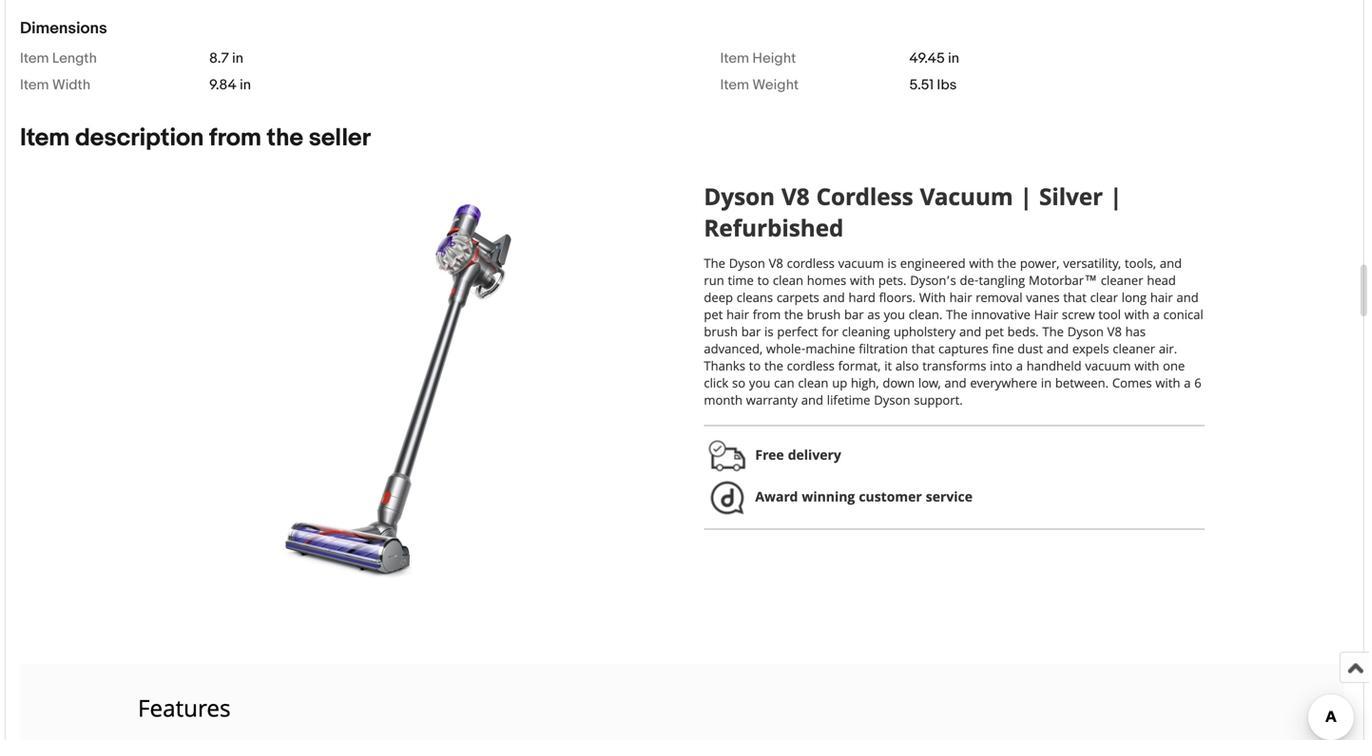 Task type: describe. For each thing, give the bounding box(es) containing it.
9.84 in
[[209, 77, 251, 94]]

49.45 in
[[909, 50, 959, 67]]

8.7
[[209, 50, 229, 67]]

item description from the seller
[[20, 124, 371, 153]]

item for item length
[[20, 50, 49, 67]]

width
[[52, 77, 90, 94]]

item for item width
[[20, 77, 49, 94]]

5.51 lbs
[[909, 77, 957, 94]]

8.7 in
[[209, 50, 243, 67]]

dimensions
[[20, 18, 107, 38]]

height
[[752, 50, 796, 67]]

5.51
[[909, 77, 934, 94]]

item for item description from the seller
[[20, 124, 70, 153]]

description
[[75, 124, 204, 153]]

item weight
[[720, 77, 799, 94]]

length
[[52, 50, 97, 67]]



Task type: locate. For each thing, give the bounding box(es) containing it.
item width
[[20, 77, 90, 94]]

seller
[[309, 124, 371, 153]]

9.84
[[209, 77, 237, 94]]

weight
[[752, 77, 799, 94]]

in right 49.45 on the top right of the page
[[948, 50, 959, 67]]

item up item weight
[[720, 50, 749, 67]]

in for 9.84 in
[[240, 77, 251, 94]]

lbs
[[937, 77, 957, 94]]

item length
[[20, 50, 97, 67]]

in for 49.45 in
[[948, 50, 959, 67]]

item for item weight
[[720, 77, 749, 94]]

item up item width
[[20, 50, 49, 67]]

item height
[[720, 50, 796, 67]]

in right 9.84
[[240, 77, 251, 94]]

the
[[267, 124, 303, 153]]

item
[[20, 50, 49, 67], [720, 50, 749, 67], [20, 77, 49, 94], [720, 77, 749, 94], [20, 124, 70, 153]]

from
[[209, 124, 261, 153]]

item down item height at the right of the page
[[720, 77, 749, 94]]

in right 8.7
[[232, 50, 243, 67]]

item down item width
[[20, 124, 70, 153]]

49.45
[[909, 50, 945, 67]]

in for 8.7 in
[[232, 50, 243, 67]]

in
[[232, 50, 243, 67], [948, 50, 959, 67], [240, 77, 251, 94]]

item for item height
[[720, 50, 749, 67]]

item down item length
[[20, 77, 49, 94]]



Task type: vqa. For each thing, say whether or not it's contained in the screenshot.
"the" at the top left of the page
yes



